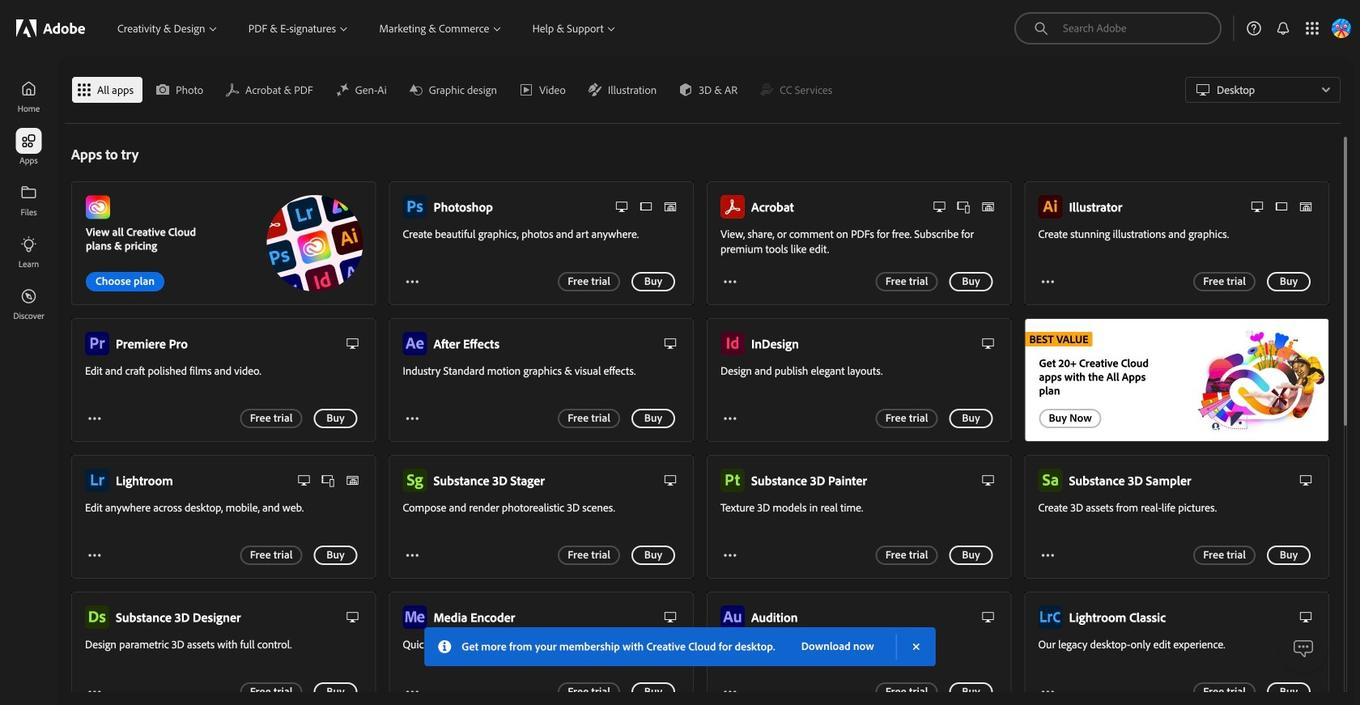 Task type: describe. For each thing, give the bounding box(es) containing it.
Search Adobe search field
[[1015, 12, 1222, 45]]

apps to try region
[[65, 137, 1336, 706]]



Task type: locate. For each thing, give the bounding box(es) containing it.
option group
[[71, 76, 849, 104]]

None radio
[[71, 76, 150, 104], [220, 76, 329, 104], [329, 76, 403, 104], [582, 76, 673, 104], [673, 76, 754, 104], [71, 76, 150, 104], [220, 76, 329, 104], [329, 76, 403, 104], [582, 76, 673, 104], [673, 76, 754, 104]]

adobe, inc. image
[[16, 19, 85, 37]]

None radio
[[150, 76, 220, 104], [403, 76, 514, 104], [514, 76, 582, 104], [754, 76, 849, 104], [150, 76, 220, 104], [403, 76, 514, 104], [514, 76, 582, 104], [754, 76, 849, 104]]

heading
[[434, 199, 493, 215], [752, 199, 794, 215], [1070, 199, 1123, 215], [116, 336, 188, 352], [434, 336, 500, 352], [752, 336, 799, 352], [116, 473, 173, 489], [434, 473, 545, 489], [752, 473, 867, 489], [1070, 473, 1192, 489], [116, 610, 241, 625], [434, 610, 515, 625], [752, 610, 798, 625], [1070, 610, 1166, 625]]

alert
[[425, 628, 936, 667]]



Task type: vqa. For each thing, say whether or not it's contained in the screenshot.
Small
no



